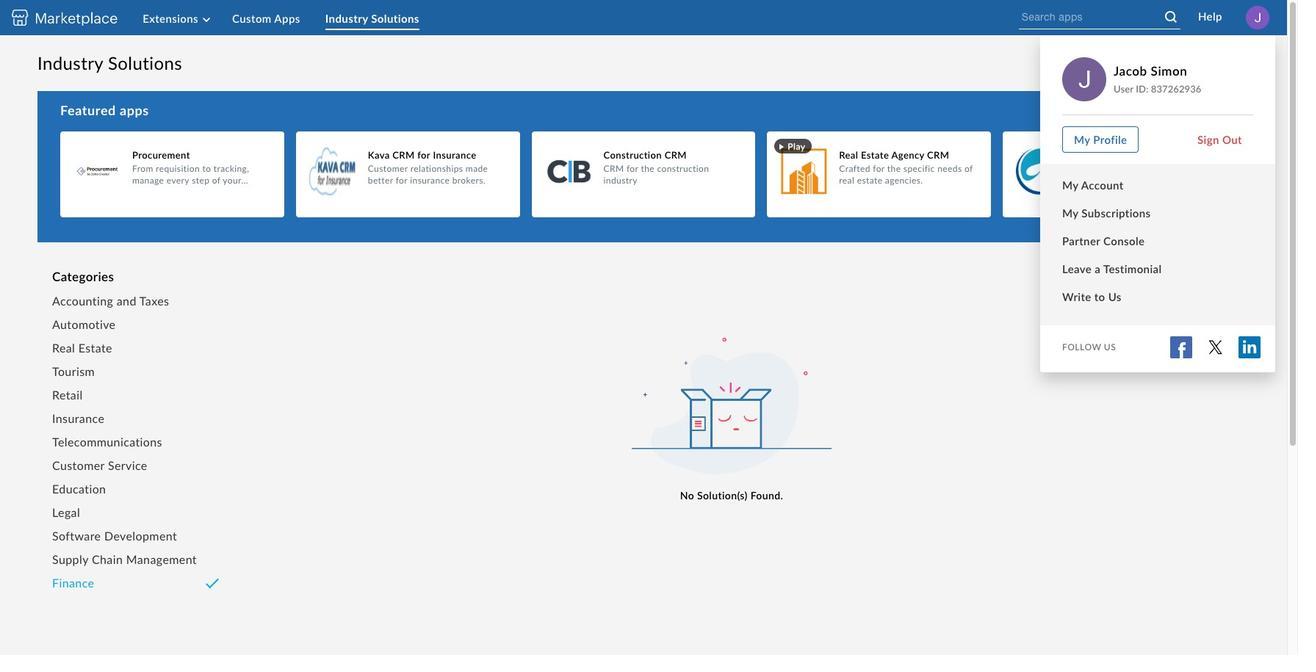 Task type: describe. For each thing, give the bounding box(es) containing it.
for inside real estate agency crm crafted for the specific needs of real estate agencies.
[[873, 163, 885, 174]]

better
[[368, 175, 393, 186]]

apps
[[274, 12, 300, 25]]

taxes
[[139, 294, 169, 308]]

the inside real estate agency crm crafted for the specific needs of real estate agencies.
[[888, 163, 901, 174]]

estate for real estate agency crm crafted for the specific needs of real estate agencies.
[[861, 149, 890, 161]]

estate for real estate
[[78, 341, 112, 355]]

software development
[[52, 529, 177, 543]]

customized
[[1084, 163, 1131, 174]]

supply
[[52, 553, 89, 567]]

the inside construction crm crm for the construction industry
[[641, 163, 655, 174]]

id:
[[1136, 83, 1149, 94]]

industry solutions link
[[326, 9, 442, 29]]

featured apps
[[60, 102, 149, 118]]

custom
[[232, 12, 272, 25]]

user
[[1114, 83, 1134, 94]]

retail
[[52, 388, 83, 402]]

built
[[1190, 175, 1208, 186]]

subscriptions
[[1082, 207, 1151, 220]]

specific
[[904, 163, 935, 174]]

my account link
[[1063, 179, 1254, 192]]

accounting and taxes
[[52, 294, 169, 308]]

for right better in the top left of the page
[[396, 175, 408, 186]]

out
[[1223, 133, 1243, 146]]

leave a testimonial link
[[1063, 262, 1254, 276]]

my subscriptions
[[1063, 207, 1151, 220]]

made
[[466, 163, 488, 174]]

education
[[52, 482, 106, 496]]

agency
[[892, 149, 925, 161]]

real estate
[[52, 341, 112, 355]]

sign
[[1198, 133, 1220, 146]]

my for my account
[[1063, 179, 1079, 192]]

837262936
[[1152, 83, 1202, 94]]

with
[[1152, 175, 1170, 186]]

management
[[126, 553, 197, 567]]

configuration
[[1156, 163, 1212, 174]]

construction
[[657, 163, 710, 174]]

console
[[1104, 234, 1145, 248]]

jacob
[[1114, 63, 1148, 78]]

help link
[[1195, 6, 1227, 26]]

for inside construction crm crm for the construction industry
[[627, 163, 639, 174]]

real for real estate agency crm crafted for the specific needs of real estate agencies.
[[840, 149, 859, 161]]

my subscriptions link
[[1063, 207, 1254, 220]]

0 vertical spatial industry
[[326, 12, 368, 25]]

partner console link
[[1063, 234, 1254, 248]]

my account
[[1063, 179, 1124, 192]]

telecommunications
[[52, 435, 162, 449]]

custom apps link
[[232, 9, 322, 29]]

us
[[1105, 342, 1117, 353]]

customer service
[[52, 459, 148, 473]]

account
[[1082, 179, 1124, 192]]

my for my profile
[[1075, 133, 1091, 146]]

real for real estate
[[52, 341, 75, 355]]

chain
[[92, 553, 123, 567]]

procurement
[[132, 149, 190, 161]]

of
[[965, 163, 973, 174]]

telecommunications link
[[52, 431, 207, 454]]

0 horizontal spatial customer
[[52, 459, 105, 473]]

crafted
[[840, 163, 871, 174]]

brokers.
[[453, 175, 486, 186]]

a
[[1075, 163, 1081, 174]]

leave
[[1063, 262, 1092, 276]]

insurance inside kava crm for insurance customer relationships made better for insurance brokers.
[[433, 149, 477, 161]]

no
[[680, 489, 695, 502]]

supply chain management
[[52, 553, 197, 567]]

needs
[[938, 163, 962, 174]]

crm inside kava crm for insurance customer relationships made better for insurance brokers.
[[393, 149, 415, 161]]

customer service link
[[52, 454, 207, 478]]

software
[[52, 529, 101, 543]]

kava crm for insurance customer relationships made better for insurance brokers.
[[368, 149, 488, 186]]

featured
[[60, 102, 116, 118]]

follow
[[1063, 342, 1102, 353]]

no solution(s) found.
[[680, 489, 784, 502]]

tourism
[[52, 365, 95, 379]]

write to us
[[1063, 290, 1122, 304]]



Task type: vqa. For each thing, say whether or not it's contained in the screenshot.
Partner Console link
yes



Task type: locate. For each thing, give the bounding box(es) containing it.
0 vertical spatial industry
[[604, 175, 638, 186]]

help
[[1199, 9, 1223, 23]]

extensions link
[[143, 12, 210, 26]]

solution(s)
[[697, 489, 748, 502]]

blumortgage a customized crm configuration for mortgage pros with pre-built templates and industry integrations
[[1075, 149, 1212, 209]]

estate
[[861, 149, 890, 161], [78, 341, 112, 355]]

crm inside 'blumortgage a customized crm configuration for mortgage pros with pre-built templates and industry integrations'
[[1133, 163, 1154, 174]]

construction crm crm for the construction industry
[[604, 149, 710, 186]]

my down a
[[1063, 179, 1079, 192]]

1 vertical spatial customer
[[52, 459, 105, 473]]

0 horizontal spatial the
[[641, 163, 655, 174]]

estate
[[857, 175, 883, 186]]

jacob simon user id: 837262936
[[1114, 63, 1202, 94]]

real
[[840, 175, 855, 186]]

write to us link
[[1063, 290, 1254, 304]]

apps
[[120, 102, 149, 118]]

real estate agency crm crafted for the specific needs of real estate agencies.
[[840, 149, 973, 186]]

my for my subscriptions
[[1063, 207, 1079, 220]]

real
[[840, 149, 859, 161], [52, 341, 75, 355]]

1 vertical spatial estate
[[78, 341, 112, 355]]

templates
[[1075, 187, 1116, 198]]

and inside 'link'
[[117, 294, 137, 308]]

for inside 'blumortgage a customized crm configuration for mortgage pros with pre-built templates and industry integrations'
[[1075, 175, 1087, 186]]

industry up the featured
[[37, 52, 103, 74]]

simon
[[1151, 63, 1188, 78]]

testimonial
[[1104, 262, 1162, 276]]

insurance down retail
[[52, 412, 105, 426]]

crm down construction
[[604, 163, 624, 174]]

2 vertical spatial my
[[1063, 207, 1079, 220]]

insurance inside insurance 'link'
[[52, 412, 105, 426]]

1 vertical spatial solutions
[[108, 52, 182, 74]]

integrations
[[1075, 198, 1125, 209]]

and
[[1119, 187, 1134, 198], [117, 294, 137, 308]]

the down construction
[[641, 163, 655, 174]]

accounting
[[52, 294, 113, 308]]

1 horizontal spatial estate
[[861, 149, 890, 161]]

my profile
[[1075, 133, 1128, 146]]

partner console
[[1063, 234, 1145, 248]]

my up partner on the right of the page
[[1063, 207, 1079, 220]]

finance
[[52, 576, 94, 590]]

finance link
[[52, 572, 207, 595]]

industry
[[604, 175, 638, 186], [1136, 187, 1170, 198]]

1 vertical spatial real
[[52, 341, 75, 355]]

1 horizontal spatial the
[[888, 163, 901, 174]]

0 horizontal spatial solutions
[[108, 52, 182, 74]]

relationships
[[411, 163, 463, 174]]

industry solutions
[[326, 12, 420, 25], [37, 52, 182, 74]]

1 horizontal spatial solutions
[[371, 12, 420, 25]]

insurance link
[[52, 407, 207, 431]]

0 horizontal spatial insurance
[[52, 412, 105, 426]]

categories
[[52, 269, 114, 284]]

for up estate
[[873, 163, 885, 174]]

found.
[[751, 489, 784, 502]]

real up tourism
[[52, 341, 75, 355]]

for down a
[[1075, 175, 1087, 186]]

insurance up relationships
[[433, 149, 477, 161]]

crm inside real estate agency crm crafted for the specific needs of real estate agencies.
[[928, 149, 950, 161]]

pros
[[1131, 175, 1149, 186]]

industry right apps on the top
[[326, 12, 368, 25]]

1 horizontal spatial real
[[840, 149, 859, 161]]

legal
[[52, 506, 80, 520]]

automotive link
[[52, 313, 207, 337]]

estate inside real estate agency crm crafted for the specific needs of real estate agencies.
[[861, 149, 890, 161]]

0 horizontal spatial industry
[[37, 52, 103, 74]]

and up automotive link
[[117, 294, 137, 308]]

crm right kava on the left top of page
[[393, 149, 415, 161]]

1 vertical spatial industry solutions
[[37, 52, 182, 74]]

education link
[[52, 478, 207, 501]]

custom apps
[[232, 12, 300, 25]]

extensions
[[143, 12, 198, 25]]

crm up the construction
[[665, 149, 687, 161]]

Search apps search field
[[1019, 6, 1163, 28]]

customer up better in the top left of the page
[[368, 163, 408, 174]]

real inside real estate agency crm crafted for the specific needs of real estate agencies.
[[840, 149, 859, 161]]

insurance
[[433, 149, 477, 161], [52, 412, 105, 426]]

the up agencies.
[[888, 163, 901, 174]]

industry down construction
[[604, 175, 638, 186]]

customer
[[368, 163, 408, 174], [52, 459, 105, 473]]

real up the crafted
[[840, 149, 859, 161]]

1 vertical spatial insurance
[[52, 412, 105, 426]]

accounting and taxes link
[[52, 290, 207, 313]]

0 vertical spatial insurance
[[433, 149, 477, 161]]

crm up needs
[[928, 149, 950, 161]]

1 horizontal spatial industry
[[1136, 187, 1170, 198]]

industry inside 'blumortgage a customized crm configuration for mortgage pros with pre-built templates and industry integrations'
[[1136, 187, 1170, 198]]

white image
[[1163, 9, 1181, 27]]

and inside 'blumortgage a customized crm configuration for mortgage pros with pre-built templates and industry integrations'
[[1119, 187, 1134, 198]]

pre-
[[1173, 175, 1190, 186]]

1 vertical spatial industry
[[1136, 187, 1170, 198]]

1 the from the left
[[641, 163, 655, 174]]

tourism link
[[52, 360, 207, 384]]

customer up education
[[52, 459, 105, 473]]

my profile link
[[1063, 126, 1140, 153]]

0 vertical spatial real
[[840, 149, 859, 161]]

blumortgage
[[1075, 149, 1133, 161]]

legal link
[[52, 501, 207, 525]]

0 horizontal spatial industry solutions
[[37, 52, 182, 74]]

0 horizontal spatial and
[[117, 294, 137, 308]]

1 horizontal spatial industry
[[326, 12, 368, 25]]

service
[[108, 459, 148, 473]]

0 vertical spatial solutions
[[371, 12, 420, 25]]

estate down automotive
[[78, 341, 112, 355]]

profile
[[1094, 133, 1128, 146]]

1 vertical spatial my
[[1063, 179, 1079, 192]]

solutions
[[371, 12, 420, 25], [108, 52, 182, 74]]

kava
[[368, 149, 390, 161]]

1 vertical spatial and
[[117, 294, 137, 308]]

my
[[1075, 133, 1091, 146], [1063, 179, 1079, 192], [1063, 207, 1079, 220]]

real estate link
[[52, 337, 207, 360]]

estate up the crafted
[[861, 149, 890, 161]]

for up relationships
[[418, 149, 431, 161]]

to
[[1095, 290, 1106, 304]]

agencies.
[[886, 175, 924, 186]]

follow us
[[1063, 342, 1117, 353]]

0 vertical spatial and
[[1119, 187, 1134, 198]]

leave a testimonial
[[1063, 262, 1162, 276]]

customer inside kava crm for insurance customer relationships made better for insurance brokers.
[[368, 163, 408, 174]]

industry down with
[[1136, 187, 1170, 198]]

supply chain management link
[[52, 548, 207, 572]]

for down construction
[[627, 163, 639, 174]]

1 vertical spatial industry
[[37, 52, 103, 74]]

0 vertical spatial my
[[1075, 133, 1091, 146]]

construction
[[604, 149, 662, 161]]

partner
[[1063, 234, 1101, 248]]

write
[[1063, 290, 1092, 304]]

the
[[641, 163, 655, 174], [888, 163, 901, 174]]

crm up pros
[[1133, 163, 1154, 174]]

development
[[104, 529, 177, 543]]

insurance
[[410, 175, 450, 186]]

for
[[418, 149, 431, 161], [627, 163, 639, 174], [873, 163, 885, 174], [396, 175, 408, 186], [1075, 175, 1087, 186]]

1 horizontal spatial insurance
[[433, 149, 477, 161]]

1 horizontal spatial industry solutions
[[326, 12, 420, 25]]

software development link
[[52, 525, 207, 548]]

sign out
[[1198, 133, 1243, 146]]

play
[[788, 141, 806, 152]]

0 vertical spatial estate
[[861, 149, 890, 161]]

automotive
[[52, 318, 116, 331]]

mortgage
[[1090, 175, 1129, 186]]

industry inside construction crm crm for the construction industry
[[604, 175, 638, 186]]

my up 'blumortgage'
[[1075, 133, 1091, 146]]

0 horizontal spatial industry
[[604, 175, 638, 186]]

1 horizontal spatial and
[[1119, 187, 1134, 198]]

0 vertical spatial industry solutions
[[326, 12, 420, 25]]

retail link
[[52, 384, 207, 407]]

0 horizontal spatial estate
[[78, 341, 112, 355]]

0 horizontal spatial real
[[52, 341, 75, 355]]

0 vertical spatial customer
[[368, 163, 408, 174]]

2 the from the left
[[888, 163, 901, 174]]

1 horizontal spatial customer
[[368, 163, 408, 174]]

and down pros
[[1119, 187, 1134, 198]]



